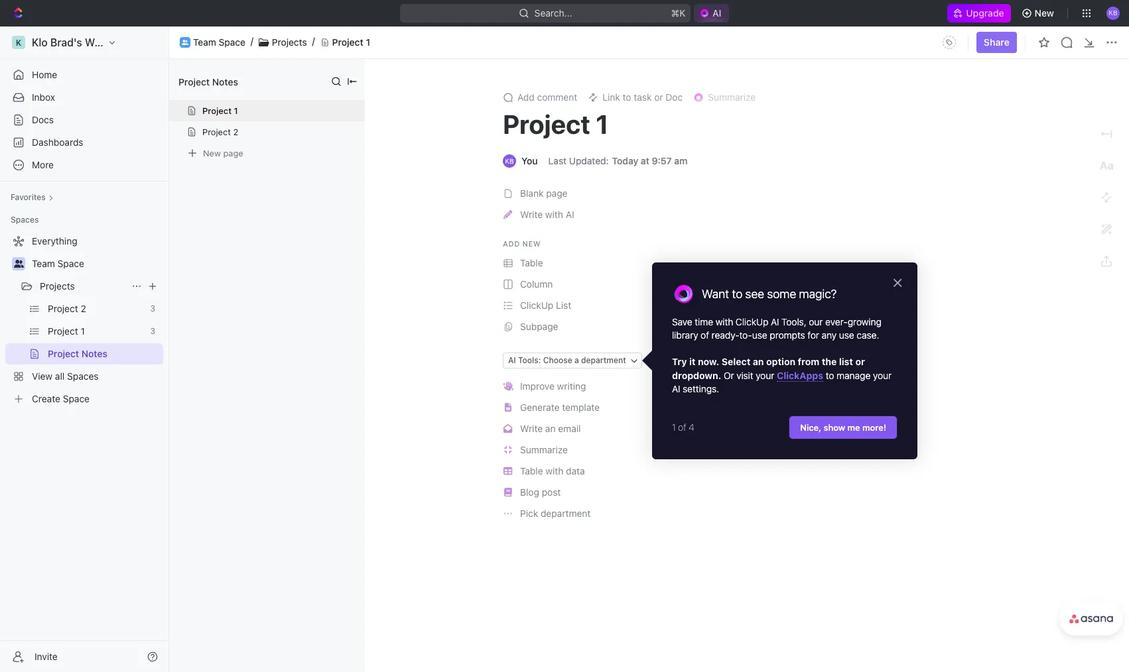 Task type: locate. For each thing, give the bounding box(es) containing it.
time
[[695, 316, 714, 328]]

am
[[674, 155, 688, 167]]

add for add comment
[[518, 92, 535, 103]]

0 horizontal spatial your
[[756, 370, 775, 381]]

project 2 up project 1 link
[[48, 303, 86, 315]]

write with ai
[[520, 209, 575, 220]]

new inside button
[[1035, 7, 1055, 19]]

table for table with data
[[520, 466, 543, 477]]

space down everything link on the top left of the page
[[57, 258, 84, 269]]

1 your from the left
[[756, 370, 775, 381]]

blank
[[520, 188, 544, 199]]

an inside button
[[546, 423, 556, 435]]

0 horizontal spatial clickup
[[520, 300, 554, 311]]

0 vertical spatial table
[[520, 257, 543, 269]]

your right manage
[[873, 370, 892, 381]]

me
[[848, 423, 861, 434]]

3 right the project 2 link
[[150, 304, 155, 314]]

0 horizontal spatial to
[[623, 92, 632, 103]]

1 vertical spatial team space
[[32, 258, 84, 269]]

1 horizontal spatial projects
[[272, 36, 307, 48]]

team
[[193, 36, 216, 48], [32, 258, 55, 269]]

add new
[[503, 240, 541, 248]]

1 3 from the top
[[150, 304, 155, 314]]

1 vertical spatial spaces
[[67, 371, 99, 382]]

the
[[822, 357, 837, 368]]

0 horizontal spatial use
[[752, 330, 768, 341]]

manage
[[837, 370, 871, 381]]

pencil image
[[504, 211, 513, 219]]

1 inside project 1 link
[[81, 326, 85, 337]]

0 horizontal spatial projects link
[[40, 276, 126, 297]]

link
[[603, 92, 620, 103]]

1 vertical spatial table
[[520, 466, 543, 477]]

1 horizontal spatial an
[[753, 357, 764, 368]]

1 vertical spatial to
[[732, 287, 743, 301]]

team right user group image
[[32, 258, 55, 269]]

klo brad's workspace, , element
[[12, 36, 25, 49]]

write with ai button
[[499, 204, 985, 226]]

0 vertical spatial space
[[219, 36, 245, 48]]

ai
[[713, 7, 722, 19], [566, 209, 575, 220], [771, 316, 779, 328], [508, 356, 516, 366], [672, 384, 681, 395]]

0 vertical spatial 2
[[233, 127, 238, 137]]

1 write from the top
[[520, 209, 543, 220]]

1 horizontal spatial of
[[701, 330, 710, 341]]

1 vertical spatial of
[[678, 422, 687, 434]]

0 vertical spatial an
[[753, 357, 764, 368]]

0 horizontal spatial team space
[[32, 258, 84, 269]]

0 vertical spatial with
[[546, 209, 563, 220]]

2 table from the top
[[520, 466, 543, 477]]

now.
[[698, 357, 720, 368]]

with left data
[[546, 466, 564, 477]]

1 horizontal spatial kb
[[1109, 9, 1118, 17]]

9:57
[[652, 155, 672, 167]]

0 horizontal spatial 2
[[81, 303, 86, 315]]

1 vertical spatial with
[[716, 316, 734, 328]]

1 vertical spatial 3
[[150, 327, 155, 336]]

1 inside × dialog
[[672, 422, 676, 434]]

table
[[520, 257, 543, 269], [520, 466, 543, 477]]

docs link
[[5, 110, 163, 131]]

project notes down user group icon
[[179, 76, 238, 87]]

table up blog
[[520, 466, 543, 477]]

0 vertical spatial team space link
[[193, 36, 245, 48]]

k
[[16, 37, 21, 47]]

last
[[549, 155, 567, 167]]

1 vertical spatial space
[[57, 258, 84, 269]]

project 1
[[332, 36, 370, 48], [202, 106, 238, 116], [503, 108, 609, 139], [48, 326, 85, 337]]

project 2 inside tree
[[48, 303, 86, 315]]

0 vertical spatial team space
[[193, 36, 245, 48]]

1 horizontal spatial to
[[732, 287, 743, 301]]

3 up project notes link
[[150, 327, 155, 336]]

1 vertical spatial or
[[856, 357, 865, 368]]

or right list
[[856, 357, 865, 368]]

summarize inside dropdown button
[[708, 92, 756, 103]]

generate
[[520, 402, 560, 413]]

sidebar navigation
[[0, 27, 172, 673]]

1 vertical spatial project notes
[[48, 348, 107, 360]]

from
[[798, 357, 820, 368]]

summarize button
[[688, 88, 761, 107]]

0 horizontal spatial notes
[[81, 348, 107, 360]]

1 vertical spatial team space link
[[32, 254, 161, 275]]

share
[[984, 37, 1010, 48]]

0 vertical spatial summarize
[[708, 92, 756, 103]]

with up "ready-" at right
[[716, 316, 734, 328]]

0 vertical spatial of
[[701, 330, 710, 341]]

0 horizontal spatial an
[[546, 423, 556, 435]]

table with data
[[520, 466, 585, 477]]

view all spaces
[[32, 371, 99, 382]]

of
[[701, 330, 710, 341], [678, 422, 687, 434]]

0 vertical spatial projects link
[[272, 36, 307, 48]]

1 horizontal spatial team
[[193, 36, 216, 48]]

projects inside tree
[[40, 281, 75, 292]]

to left "see"
[[732, 287, 743, 301]]

tree
[[5, 231, 163, 410]]

department right a
[[581, 356, 626, 366]]

use left the prompts
[[752, 330, 768, 341]]

a
[[575, 356, 579, 366]]

1 vertical spatial page
[[546, 188, 568, 199]]

1 horizontal spatial your
[[873, 370, 892, 381]]

data
[[566, 466, 585, 477]]

1 vertical spatial project 2
[[48, 303, 86, 315]]

team inside tree
[[32, 258, 55, 269]]

0 vertical spatial kb
[[1109, 9, 1118, 17]]

column
[[520, 279, 553, 290]]

more button
[[5, 155, 163, 176]]

3 for 2
[[150, 304, 155, 314]]

1 horizontal spatial page
[[546, 188, 568, 199]]

1 horizontal spatial team space
[[193, 36, 245, 48]]

to inside dropdown button
[[623, 92, 632, 103]]

tree containing everything
[[5, 231, 163, 410]]

0 horizontal spatial or
[[655, 92, 663, 103]]

0 vertical spatial or
[[655, 92, 663, 103]]

write inside write with ai button
[[520, 209, 543, 220]]

to right link on the right top of the page
[[623, 92, 632, 103]]

1 vertical spatial an
[[546, 423, 556, 435]]

library
[[672, 330, 699, 341]]

create
[[32, 394, 60, 405]]

0 vertical spatial notes
[[212, 76, 238, 87]]

envelope open image
[[504, 425, 513, 434]]

use down ever-
[[839, 330, 855, 341]]

1 horizontal spatial use
[[839, 330, 855, 341]]

ai left tools: at left bottom
[[508, 356, 516, 366]]

option
[[767, 357, 796, 368]]

0 vertical spatial department
[[581, 356, 626, 366]]

with inside write with ai button
[[546, 209, 563, 220]]

department down post
[[541, 508, 591, 520]]

1 vertical spatial add
[[503, 240, 520, 248]]

team space right user group icon
[[193, 36, 245, 48]]

ever-
[[826, 316, 848, 328]]

dropdown menu image
[[939, 32, 960, 53]]

add left new
[[503, 240, 520, 248]]

blank page button
[[499, 183, 985, 204]]

0 horizontal spatial project 2
[[48, 303, 86, 315]]

project 2 up new page
[[202, 127, 238, 137]]

ai inside save time with clickup ai tools, our ever-growing library of ready-to-use prompts for any use case.
[[771, 316, 779, 328]]

clickup list
[[520, 300, 572, 311]]

at
[[641, 155, 650, 167]]

2 3 from the top
[[150, 327, 155, 336]]

3 for 1
[[150, 327, 155, 336]]

1 vertical spatial new
[[203, 148, 221, 158]]

space down view all spaces link
[[63, 394, 90, 405]]

department inside dropdown button
[[581, 356, 626, 366]]

save
[[672, 316, 693, 328]]

1 horizontal spatial team space link
[[193, 36, 245, 48]]

0 vertical spatial write
[[520, 209, 543, 220]]

0 vertical spatial project 2
[[202, 127, 238, 137]]

or left doc
[[655, 92, 663, 103]]

project
[[332, 36, 364, 48], [179, 76, 210, 87], [202, 106, 232, 116], [503, 108, 591, 139], [202, 127, 231, 137], [48, 303, 78, 315], [48, 326, 78, 337], [48, 348, 79, 360]]

team space link right user group icon
[[193, 36, 245, 48]]

write down "generate"
[[520, 423, 543, 435]]

1 horizontal spatial project 2
[[202, 127, 238, 137]]

an
[[753, 357, 764, 368], [546, 423, 556, 435]]

projects link
[[272, 36, 307, 48], [40, 276, 126, 297]]

0 vertical spatial project notes
[[179, 76, 238, 87]]

spaces
[[11, 215, 39, 225], [67, 371, 99, 382]]

ai inside dropdown button
[[508, 356, 516, 366]]

1 vertical spatial projects
[[40, 281, 75, 292]]

department
[[581, 356, 626, 366], [541, 508, 591, 520]]

1 vertical spatial summarize
[[520, 445, 568, 456]]

spaces down favorites
[[11, 215, 39, 225]]

more!
[[863, 423, 887, 434]]

⌘k
[[671, 7, 686, 19]]

ai down dropdown.
[[672, 384, 681, 395]]

team for user group image's team space link
[[32, 258, 55, 269]]

1 vertical spatial team
[[32, 258, 55, 269]]

of left the 4
[[678, 422, 687, 434]]

hand sparkles image
[[503, 382, 514, 391]]

clickup up to-
[[736, 316, 769, 328]]

space for team space link for user group icon
[[219, 36, 245, 48]]

3
[[150, 304, 155, 314], [150, 327, 155, 336]]

0 horizontal spatial team space link
[[32, 254, 161, 275]]

inbox link
[[5, 87, 163, 108]]

2 up new page
[[233, 127, 238, 137]]

klo
[[32, 37, 48, 48]]

0 vertical spatial page
[[223, 148, 243, 158]]

2
[[233, 127, 238, 137], [81, 303, 86, 315]]

ai right "⌘k"
[[713, 7, 722, 19]]

2 up project 1 link
[[81, 303, 86, 315]]

2 horizontal spatial to
[[826, 370, 835, 381]]

0 vertical spatial clickup
[[520, 300, 554, 311]]

favorites button
[[5, 190, 59, 206]]

use
[[752, 330, 768, 341], [839, 330, 855, 341]]

today
[[612, 155, 639, 167]]

1 horizontal spatial 2
[[233, 127, 238, 137]]

favorites
[[11, 192, 46, 202]]

write for write with ai
[[520, 209, 543, 220]]

with inside table with data button
[[546, 466, 564, 477]]

page
[[223, 148, 243, 158], [546, 188, 568, 199]]

with down blank page
[[546, 209, 563, 220]]

any
[[822, 330, 837, 341]]

1 vertical spatial kb
[[505, 157, 514, 165]]

upgrade link
[[948, 4, 1011, 23]]

nice, show me more! button
[[789, 416, 898, 440]]

write down blank
[[520, 209, 543, 220]]

1 horizontal spatial new
[[1035, 7, 1055, 19]]

team space inside the sidebar navigation
[[32, 258, 84, 269]]

1 horizontal spatial projects link
[[272, 36, 307, 48]]

tools,
[[782, 316, 807, 328]]

1 vertical spatial write
[[520, 423, 543, 435]]

ai up the prompts
[[771, 316, 779, 328]]

home link
[[5, 64, 163, 86]]

project 1 inside tree
[[48, 326, 85, 337]]

team space link down everything link on the top left of the page
[[32, 254, 161, 275]]

to for task
[[623, 92, 632, 103]]

1 vertical spatial 2
[[81, 303, 86, 315]]

team right user group icon
[[193, 36, 216, 48]]

an up visit
[[753, 357, 764, 368]]

generate template
[[520, 402, 600, 413]]

team space down 'everything'
[[32, 258, 84, 269]]

space right user group icon
[[219, 36, 245, 48]]

add for add new
[[503, 240, 520, 248]]

pick department
[[520, 508, 591, 520]]

0 vertical spatial 3
[[150, 304, 155, 314]]

spaces up create space link
[[67, 371, 99, 382]]

0 horizontal spatial page
[[223, 148, 243, 158]]

growing
[[848, 316, 882, 328]]

0 horizontal spatial projects
[[40, 281, 75, 292]]

2 vertical spatial space
[[63, 394, 90, 405]]

2 write from the top
[[520, 423, 543, 435]]

0 vertical spatial new
[[1035, 7, 1055, 19]]

settings.
[[683, 384, 719, 395]]

0 vertical spatial add
[[518, 92, 535, 103]]

1 horizontal spatial summarize
[[708, 92, 756, 103]]

your right visit
[[756, 370, 775, 381]]

improve writing
[[520, 381, 586, 392]]

0 vertical spatial to
[[623, 92, 632, 103]]

add
[[518, 92, 535, 103], [503, 240, 520, 248]]

projects
[[272, 36, 307, 48], [40, 281, 75, 292]]

1 horizontal spatial spaces
[[67, 371, 99, 382]]

team for team space link for user group icon
[[193, 36, 216, 48]]

all
[[55, 371, 65, 382]]

table for table
[[520, 257, 543, 269]]

0 horizontal spatial team
[[32, 258, 55, 269]]

0 vertical spatial projects
[[272, 36, 307, 48]]

to down the
[[826, 370, 835, 381]]

ai inside to manage your ai settings.
[[672, 384, 681, 395]]

or inside dropdown button
[[655, 92, 663, 103]]

0 horizontal spatial summarize
[[520, 445, 568, 456]]

summarize right doc
[[708, 92, 756, 103]]

0 vertical spatial team
[[193, 36, 216, 48]]

want
[[702, 287, 729, 301]]

doc
[[666, 92, 683, 103]]

choose
[[543, 356, 573, 366]]

2 your from the left
[[873, 370, 892, 381]]

1 horizontal spatial or
[[856, 357, 865, 368]]

of down time
[[701, 330, 710, 341]]

write for write an email
[[520, 423, 543, 435]]

project notes up view all spaces link
[[48, 348, 107, 360]]

1 vertical spatial notes
[[81, 348, 107, 360]]

clickup down column
[[520, 300, 554, 311]]

improve writing button
[[499, 376, 985, 398]]

1 table from the top
[[520, 257, 543, 269]]

new
[[1035, 7, 1055, 19], [203, 148, 221, 158]]

your inside to manage your ai settings.
[[873, 370, 892, 381]]

table down new
[[520, 257, 543, 269]]

2 vertical spatial with
[[546, 466, 564, 477]]

0 vertical spatial spaces
[[11, 215, 39, 225]]

0 horizontal spatial spaces
[[11, 215, 39, 225]]

add left comment
[[518, 92, 535, 103]]

0 horizontal spatial new
[[203, 148, 221, 158]]

2 vertical spatial to
[[826, 370, 835, 381]]

team space link for user group icon
[[193, 36, 245, 48]]

search...
[[534, 7, 572, 19]]

write inside 'write an email' button
[[520, 423, 543, 435]]

an left email
[[546, 423, 556, 435]]

4
[[689, 422, 695, 434]]

summarize down 'write an email'
[[520, 445, 568, 456]]

page inside button
[[546, 188, 568, 199]]

1 vertical spatial clickup
[[736, 316, 769, 328]]

1 horizontal spatial clickup
[[736, 316, 769, 328]]

clickup inside button
[[520, 300, 554, 311]]

2 use from the left
[[839, 330, 855, 341]]

everything
[[32, 236, 77, 247]]

0 horizontal spatial project notes
[[48, 348, 107, 360]]



Task type: vqa. For each thing, say whether or not it's contained in the screenshot.
2nd "row" from the bottom of the page
no



Task type: describe. For each thing, give the bounding box(es) containing it.
team space link for user group image
[[32, 254, 161, 275]]

1 vertical spatial projects link
[[40, 276, 126, 297]]

add comment
[[518, 92, 578, 103]]

projects for topmost the projects link
[[272, 36, 307, 48]]

template
[[562, 402, 600, 413]]

your for visit
[[756, 370, 775, 381]]

new for new page
[[203, 148, 221, 158]]

of inside save time with clickup ai tools, our ever-growing library of ready-to-use prompts for any use case.
[[701, 330, 710, 341]]

blog
[[520, 487, 540, 498]]

nice, show me more!
[[801, 423, 887, 434]]

to for see
[[732, 287, 743, 301]]

some
[[767, 287, 797, 301]]

to-
[[740, 330, 752, 341]]

summarize button
[[499, 440, 985, 461]]

more
[[32, 159, 54, 171]]

new for new
[[1035, 7, 1055, 19]]

team space for team space link for user group icon
[[193, 36, 245, 48]]

brad's
[[50, 37, 82, 48]]

table image
[[504, 467, 513, 476]]

prompts
[[770, 330, 806, 341]]

page for blank page
[[546, 188, 568, 199]]

× dialog
[[652, 262, 918, 460]]

ai down blank page
[[566, 209, 575, 220]]

tree inside the sidebar navigation
[[5, 231, 163, 410]]

our
[[809, 316, 823, 328]]

ready-
[[712, 330, 740, 341]]

clickup inside save time with clickup ai tools, our ever-growing library of ready-to-use prompts for any use case.
[[736, 316, 769, 328]]

spaces inside tree
[[67, 371, 99, 382]]

magic?
[[799, 287, 837, 301]]

new button
[[1016, 3, 1063, 24]]

subpage button
[[499, 317, 985, 338]]

notes inside tree
[[81, 348, 107, 360]]

0 horizontal spatial kb
[[505, 157, 514, 165]]

2 inside the sidebar navigation
[[81, 303, 86, 315]]

or inside try it now. select an option from the list or dropdown.
[[856, 357, 865, 368]]

everything link
[[5, 231, 161, 252]]

inbox
[[32, 92, 55, 103]]

1 horizontal spatial project notes
[[179, 76, 238, 87]]

clickapps link
[[777, 370, 824, 382]]

case.
[[857, 330, 880, 341]]

project notes link
[[48, 344, 161, 365]]

ai inside button
[[713, 7, 722, 19]]

subpage
[[520, 321, 558, 332]]

email
[[558, 423, 581, 435]]

with for data
[[546, 466, 564, 477]]

user group image
[[14, 260, 24, 268]]

1 horizontal spatial notes
[[212, 76, 238, 87]]

write an email button
[[499, 419, 985, 440]]

1 use from the left
[[752, 330, 768, 341]]

× button
[[893, 272, 903, 291]]

view
[[32, 371, 53, 382]]

project notes inside tree
[[48, 348, 107, 360]]

project 1 link
[[48, 321, 145, 342]]

file word image
[[505, 404, 512, 413]]

show
[[824, 423, 846, 434]]

clickup list button
[[499, 295, 985, 317]]

upgrade
[[967, 7, 1005, 19]]

dropdown.
[[672, 370, 722, 381]]

view all spaces link
[[5, 366, 161, 388]]

kb inside dropdown button
[[1109, 9, 1118, 17]]

ai tools: choose a department button
[[503, 353, 642, 369]]

user group image
[[182, 40, 188, 45]]

column button
[[499, 274, 985, 295]]

clickapps
[[777, 370, 824, 381]]

you
[[522, 155, 538, 167]]

pick department button
[[499, 504, 985, 525]]

nice,
[[801, 423, 822, 434]]

×
[[893, 272, 903, 291]]

ai tools: choose a department button
[[503, 353, 642, 369]]

project 2 link
[[48, 299, 145, 320]]

table with data button
[[499, 461, 985, 482]]

try
[[672, 357, 687, 368]]

page for new page
[[223, 148, 243, 158]]

0 horizontal spatial of
[[678, 422, 687, 434]]

tools:
[[518, 356, 541, 366]]

post
[[542, 487, 561, 498]]

table button
[[499, 253, 985, 274]]

see
[[746, 287, 765, 301]]

dashboards
[[32, 137, 83, 148]]

with inside save time with clickup ai tools, our ever-growing library of ready-to-use prompts for any use case.
[[716, 316, 734, 328]]

projects for the projects link to the bottom
[[40, 281, 75, 292]]

to inside to manage your ai settings.
[[826, 370, 835, 381]]

updated:
[[569, 155, 609, 167]]

summarize inside button
[[520, 445, 568, 456]]

comment
[[537, 92, 578, 103]]

ai tools: choose a department
[[508, 356, 626, 366]]

last updated: today at 9:57 am
[[549, 155, 688, 167]]

compress image
[[505, 446, 512, 455]]

with for ai
[[546, 209, 563, 220]]

task
[[634, 92, 652, 103]]

team space for user group image's team space link
[[32, 258, 84, 269]]

write an email
[[520, 423, 581, 435]]

book image
[[505, 489, 512, 498]]

1 of 4
[[672, 422, 695, 434]]

create space
[[32, 394, 90, 405]]

link to task or doc
[[603, 92, 683, 103]]

for
[[808, 330, 820, 341]]

kb button
[[1103, 3, 1124, 24]]

an inside try it now. select an option from the list or dropdown.
[[753, 357, 764, 368]]

want to see some magic?
[[702, 287, 837, 301]]

new page
[[203, 148, 243, 158]]

writing
[[557, 381, 586, 392]]

1 vertical spatial department
[[541, 508, 591, 520]]

space for user group image's team space link
[[57, 258, 84, 269]]

your for manage
[[873, 370, 892, 381]]

klo brad's workspace
[[32, 37, 140, 48]]

invite
[[35, 651, 58, 663]]

dashboards link
[[5, 132, 163, 153]]

or
[[724, 370, 734, 381]]



